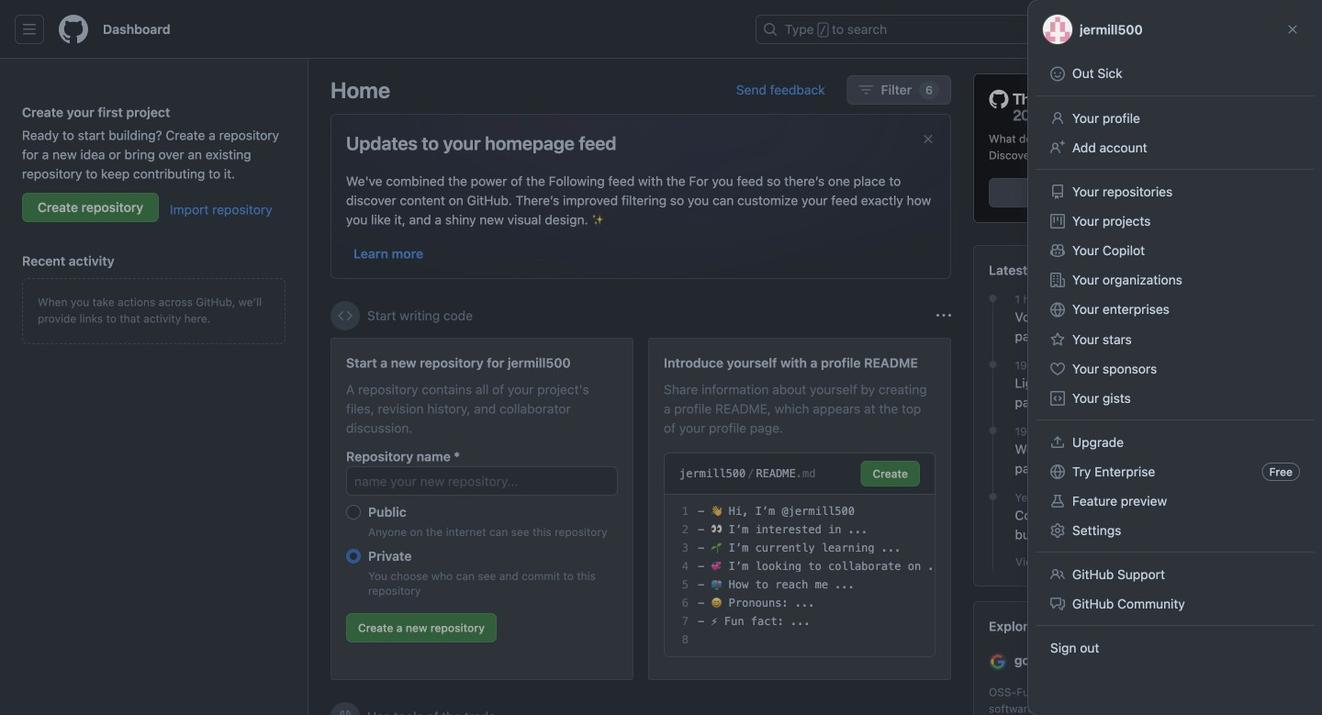 Task type: describe. For each thing, give the bounding box(es) containing it.
homepage image
[[59, 15, 88, 44]]

explore element
[[973, 73, 1300, 715]]

2 dot fill image from the top
[[986, 423, 1001, 438]]



Task type: locate. For each thing, give the bounding box(es) containing it.
1 dot fill image from the top
[[986, 291, 1001, 306]]

account element
[[0, 59, 309, 715]]

2 vertical spatial dot fill image
[[986, 490, 1001, 504]]

dot fill image
[[986, 357, 1001, 372]]

dot fill image
[[986, 291, 1001, 306], [986, 423, 1001, 438], [986, 490, 1001, 504]]

plus image
[[1112, 22, 1127, 37]]

0 vertical spatial dot fill image
[[986, 291, 1001, 306]]

triangle down image
[[1134, 22, 1149, 37]]

1 vertical spatial dot fill image
[[986, 423, 1001, 438]]

explore repositories navigation
[[973, 602, 1300, 715]]

command palette image
[[1055, 22, 1070, 37]]

3 dot fill image from the top
[[986, 490, 1001, 504]]



Task type: vqa. For each thing, say whether or not it's contained in the screenshot.
How
no



